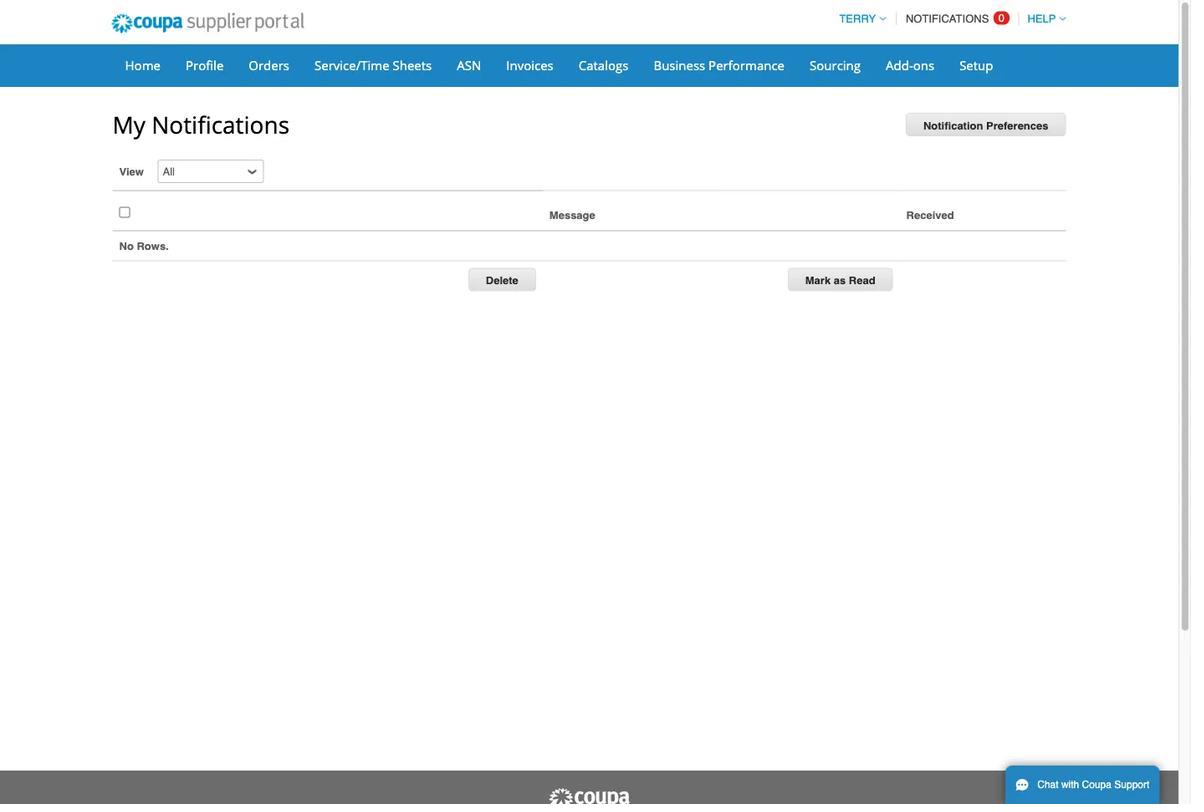 Task type: vqa. For each thing, say whether or not it's contained in the screenshot.
ADDITIONAL INFORMATION icon
no



Task type: locate. For each thing, give the bounding box(es) containing it.
service/time sheets link
[[304, 53, 443, 78]]

terry
[[840, 13, 876, 25]]

my notifications
[[113, 109, 290, 141]]

profile
[[186, 56, 224, 74]]

0
[[999, 12, 1005, 24]]

delete button
[[468, 268, 536, 292]]

None checkbox
[[119, 202, 130, 223]]

0 horizontal spatial coupa supplier portal image
[[100, 3, 316, 44]]

notifications inside notifications 0
[[906, 13, 989, 25]]

sourcing link
[[799, 53, 872, 78]]

home
[[125, 56, 161, 74]]

1 horizontal spatial notifications
[[906, 13, 989, 25]]

notification preferences
[[924, 119, 1049, 132]]

mark as read button
[[788, 268, 893, 292]]

chat with coupa support
[[1038, 780, 1150, 791]]

1 horizontal spatial coupa supplier portal image
[[548, 788, 631, 805]]

coupa supplier portal image
[[100, 3, 316, 44], [548, 788, 631, 805]]

1 vertical spatial notifications
[[152, 109, 290, 141]]

asn
[[457, 56, 481, 74]]

read
[[849, 274, 876, 287]]

add-
[[886, 56, 913, 74]]

mark
[[806, 274, 831, 287]]

notifications up ons
[[906, 13, 989, 25]]

add-ons link
[[875, 53, 946, 78]]

navigation
[[832, 3, 1066, 35]]

catalogs
[[579, 56, 629, 74]]

with
[[1062, 780, 1080, 791]]

notifications 0
[[906, 12, 1005, 25]]

orders link
[[238, 53, 300, 78]]

service/time
[[315, 56, 390, 74]]

0 vertical spatial notifications
[[906, 13, 989, 25]]

view
[[119, 165, 144, 178]]

notifications down profile link on the left of the page
[[152, 109, 290, 141]]

invoices
[[506, 56, 554, 74]]

invoices link
[[496, 53, 565, 78]]

asn link
[[446, 53, 492, 78]]

profile link
[[175, 53, 235, 78]]

service/time sheets
[[315, 56, 432, 74]]

sheets
[[393, 56, 432, 74]]

business
[[654, 56, 706, 74]]

help
[[1028, 13, 1056, 25]]

notification preferences link
[[906, 113, 1066, 136]]

no rows.
[[119, 240, 169, 252]]

notifications
[[906, 13, 989, 25], [152, 109, 290, 141]]

navigation containing notifications 0
[[832, 3, 1066, 35]]

notification
[[924, 119, 983, 132]]

setup
[[960, 56, 994, 74]]

rows.
[[137, 240, 169, 252]]

chat
[[1038, 780, 1059, 791]]

support
[[1115, 780, 1150, 791]]

home link
[[114, 53, 172, 78]]

delete
[[486, 274, 519, 287]]

mark as read
[[806, 274, 876, 287]]



Task type: describe. For each thing, give the bounding box(es) containing it.
performance
[[709, 56, 785, 74]]

as
[[834, 274, 846, 287]]

terry link
[[832, 13, 886, 25]]

0 vertical spatial coupa supplier portal image
[[100, 3, 316, 44]]

coupa
[[1082, 780, 1112, 791]]

message
[[550, 209, 596, 222]]

received
[[907, 209, 954, 222]]

1 vertical spatial coupa supplier portal image
[[548, 788, 631, 805]]

no
[[119, 240, 134, 252]]

business performance link
[[643, 53, 796, 78]]

add-ons
[[886, 56, 935, 74]]

my
[[113, 109, 145, 141]]

ons
[[913, 56, 935, 74]]

help link
[[1020, 13, 1066, 25]]

catalogs link
[[568, 53, 640, 78]]

preferences
[[986, 119, 1049, 132]]

orders
[[249, 56, 289, 74]]

0 horizontal spatial notifications
[[152, 109, 290, 141]]

setup link
[[949, 53, 1004, 78]]

sourcing
[[810, 56, 861, 74]]

business performance
[[654, 56, 785, 74]]

chat with coupa support button
[[1006, 766, 1160, 805]]



